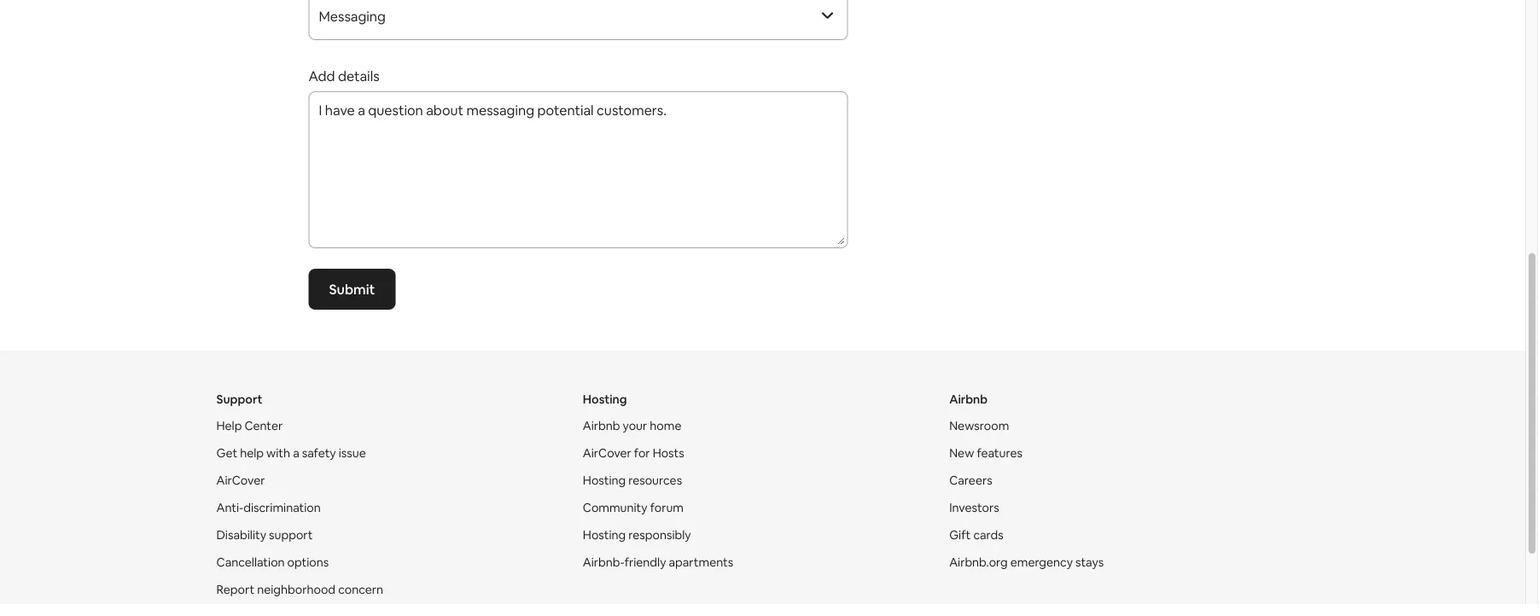 Task type: locate. For each thing, give the bounding box(es) containing it.
cancellation
[[216, 556, 285, 571]]

1 hosting from the top
[[583, 392, 627, 408]]

apartments
[[669, 556, 734, 571]]

hosting up airbnb your home link
[[583, 392, 627, 408]]

0 horizontal spatial airbnb
[[583, 419, 620, 434]]

3 hosting from the top
[[583, 528, 626, 544]]

new
[[950, 446, 975, 462]]

1 horizontal spatial aircover
[[583, 446, 632, 462]]

aircover
[[583, 446, 632, 462], [216, 474, 265, 489]]

emergency
[[1011, 556, 1073, 571]]

anti-discrimination
[[216, 501, 321, 516]]

airbnb up newsroom link
[[950, 392, 988, 408]]

aircover up anti-
[[216, 474, 265, 489]]

airbnb.org
[[950, 556, 1008, 571]]

resources
[[629, 474, 682, 489]]

airbnb left your
[[583, 419, 620, 434]]

report
[[216, 583, 255, 598]]

with
[[267, 446, 290, 462]]

help
[[216, 419, 242, 434]]

airbnb your home link
[[583, 419, 682, 434]]

hosts
[[653, 446, 685, 462]]

careers link
[[950, 474, 993, 489]]

details
[[338, 67, 380, 85]]

1 horizontal spatial airbnb
[[950, 392, 988, 408]]

your
[[623, 419, 648, 434]]

1 vertical spatial hosting
[[583, 474, 626, 489]]

hosting responsibly link
[[583, 528, 691, 544]]

0 vertical spatial aircover
[[583, 446, 632, 462]]

new features
[[950, 446, 1023, 462]]

newsroom
[[950, 419, 1010, 434]]

airbnb.org emergency stays
[[950, 556, 1104, 571]]

features
[[977, 446, 1023, 462]]

get
[[216, 446, 238, 462]]

2 hosting from the top
[[583, 474, 626, 489]]

options
[[287, 556, 329, 571]]

1 vertical spatial airbnb
[[583, 419, 620, 434]]

help center
[[216, 419, 283, 434]]

support
[[216, 392, 263, 408]]

hosting up community
[[583, 474, 626, 489]]

for
[[634, 446, 650, 462]]

0 horizontal spatial aircover
[[216, 474, 265, 489]]

hosting resources link
[[583, 474, 682, 489]]

neighborhood
[[257, 583, 336, 598]]

disability support
[[216, 528, 313, 544]]

responsibly
[[629, 528, 691, 544]]

help center link
[[216, 419, 283, 434]]

hosting responsibly
[[583, 528, 691, 544]]

1 vertical spatial aircover
[[216, 474, 265, 489]]

anti-discrimination link
[[216, 501, 321, 516]]

aircover left for
[[583, 446, 632, 462]]

0 vertical spatial airbnb
[[950, 392, 988, 408]]

2 vertical spatial hosting
[[583, 528, 626, 544]]

aircover for hosts
[[583, 446, 685, 462]]

hosting up airbnb-
[[583, 528, 626, 544]]

issue
[[339, 446, 366, 462]]

cancellation options link
[[216, 556, 329, 571]]

airbnb
[[950, 392, 988, 408], [583, 419, 620, 434]]

hosting
[[583, 392, 627, 408], [583, 474, 626, 489], [583, 528, 626, 544]]

0 vertical spatial hosting
[[583, 392, 627, 408]]

report neighborhood concern
[[216, 583, 384, 598]]



Task type: describe. For each thing, give the bounding box(es) containing it.
aircover link
[[216, 474, 265, 489]]

anti-
[[216, 501, 244, 516]]

cancellation options
[[216, 556, 329, 571]]

aircover for aircover for hosts
[[583, 446, 632, 462]]

gift cards link
[[950, 528, 1004, 544]]

stays
[[1076, 556, 1104, 571]]

hosting for hosting resources
[[583, 474, 626, 489]]

I have a question about messaging potential customers. text field
[[312, 95, 845, 246]]

concern
[[338, 583, 384, 598]]

airbnb-
[[583, 556, 625, 571]]

newsroom link
[[950, 419, 1010, 434]]

careers
[[950, 474, 993, 489]]

report neighborhood concern link
[[216, 583, 384, 598]]

a
[[293, 446, 299, 462]]

get help with a safety issue
[[216, 446, 366, 462]]

hosting for hosting responsibly
[[583, 528, 626, 544]]

gift
[[950, 528, 971, 544]]

investors link
[[950, 501, 1000, 516]]

get help with a safety issue link
[[216, 446, 366, 462]]

submit button
[[309, 269, 396, 310]]

airbnb.org emergency stays link
[[950, 556, 1104, 571]]

add details
[[309, 67, 380, 85]]

investors
[[950, 501, 1000, 516]]

add
[[309, 67, 335, 85]]

forum
[[650, 501, 684, 516]]

community forum
[[583, 501, 684, 516]]

friendly
[[625, 556, 666, 571]]

airbnb your home
[[583, 419, 682, 434]]

gift cards
[[950, 528, 1004, 544]]

hosting resources
[[583, 474, 682, 489]]

center
[[245, 419, 283, 434]]

community forum link
[[583, 501, 684, 516]]

community
[[583, 501, 648, 516]]

home
[[650, 419, 682, 434]]

airbnb for airbnb your home
[[583, 419, 620, 434]]

aircover for aircover link
[[216, 474, 265, 489]]

airbnb-friendly apartments
[[583, 556, 734, 571]]

airbnb-friendly apartments link
[[583, 556, 734, 571]]

safety
[[302, 446, 336, 462]]

new features link
[[950, 446, 1023, 462]]

disability support link
[[216, 528, 313, 544]]

discrimination
[[244, 501, 321, 516]]

help
[[240, 446, 264, 462]]

aircover for hosts link
[[583, 446, 685, 462]]

support
[[269, 528, 313, 544]]

hosting for hosting
[[583, 392, 627, 408]]

submit
[[329, 281, 375, 298]]

cards
[[974, 528, 1004, 544]]

airbnb for airbnb
[[950, 392, 988, 408]]

disability
[[216, 528, 266, 544]]



Task type: vqa. For each thing, say whether or not it's contained in the screenshot.
the top the for
no



